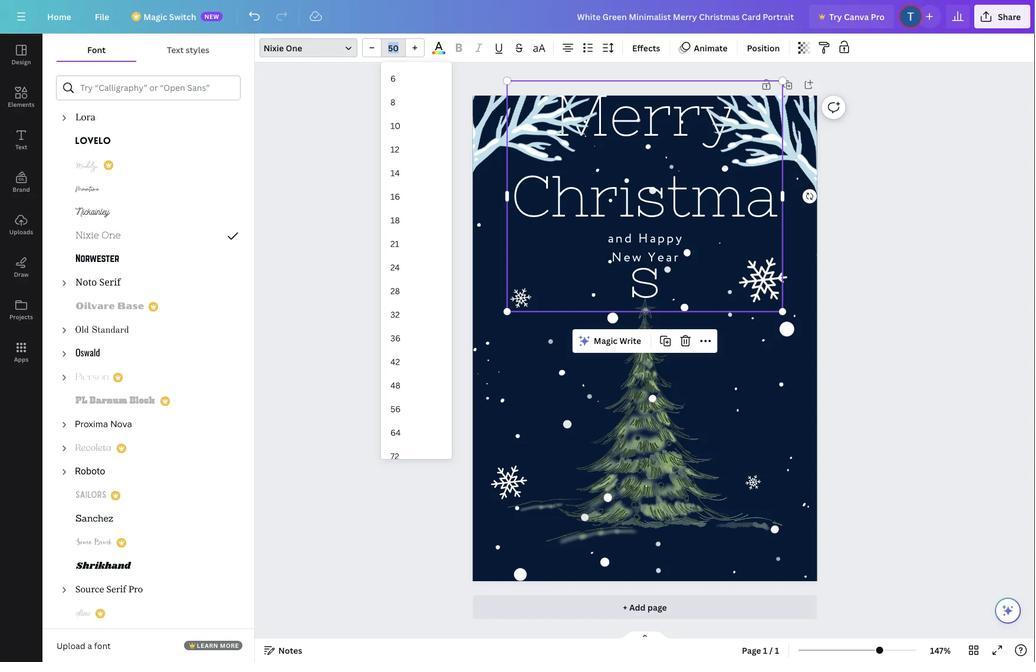 Task type: describe. For each thing, give the bounding box(es) containing it.
happy
[[639, 229, 684, 248]]

home link
[[38, 5, 81, 28]]

design
[[11, 58, 31, 66]]

source serif pro image
[[76, 583, 143, 597]]

64
[[391, 427, 401, 438]]

28 option
[[381, 279, 452, 303]]

old standard image
[[76, 323, 130, 338]]

nixie one button
[[260, 38, 358, 57]]

notes button
[[260, 641, 307, 660]]

lovelo image
[[76, 135, 111, 149]]

6
[[391, 73, 396, 84]]

share button
[[975, 5, 1031, 28]]

sailors image
[[76, 489, 106, 503]]

projects
[[9, 313, 33, 321]]

12
[[391, 144, 400, 155]]

stoic image
[[76, 607, 91, 621]]

upload a font
[[57, 640, 111, 651]]

apps button
[[0, 331, 42, 373]]

36 button
[[381, 326, 452, 350]]

more
[[220, 641, 239, 649]]

16 option
[[381, 185, 452, 208]]

147%
[[931, 645, 951, 656]]

Try "Calligraphy" or "Open Sans" search field
[[80, 77, 232, 99]]

64 option
[[381, 421, 452, 444]]

merry christma s
[[511, 82, 779, 310]]

18 option
[[381, 208, 452, 232]]

color range image
[[433, 51, 445, 54]]

upload
[[57, 640, 85, 651]]

switch
[[169, 11, 196, 22]]

year
[[648, 248, 680, 267]]

text for text
[[15, 143, 27, 151]]

56 button
[[381, 397, 452, 421]]

apps
[[14, 355, 29, 363]]

oswald image
[[76, 347, 100, 361]]

14 option
[[381, 161, 452, 185]]

page
[[648, 602, 667, 613]]

design button
[[0, 34, 42, 76]]

12 option
[[381, 137, 452, 161]]

notes
[[278, 645, 302, 656]]

6 option
[[381, 67, 452, 90]]

brand
[[13, 185, 30, 193]]

32 button
[[381, 303, 452, 326]]

32
[[391, 309, 400, 320]]

6 8 10
[[391, 73, 401, 131]]

pl barnum block image
[[76, 394, 156, 408]]

animate
[[694, 42, 728, 53]]

page
[[742, 645, 761, 656]]

36 option
[[381, 326, 452, 350]]

home
[[47, 11, 71, 22]]

42 option
[[381, 350, 452, 373]]

sanchez image
[[76, 512, 113, 526]]

24
[[391, 262, 400, 273]]

file
[[95, 11, 109, 22]]

16 button
[[381, 185, 452, 208]]

12 button
[[381, 137, 452, 161]]

6 button
[[381, 67, 452, 90]]

draw button
[[0, 246, 42, 289]]

oilvare base image
[[76, 300, 144, 314]]

styles
[[186, 44, 210, 55]]

projects button
[[0, 289, 42, 331]]

32 option
[[381, 303, 452, 326]]

64 button
[[381, 421, 452, 444]]

72 option
[[381, 444, 452, 468]]

48 option
[[381, 373, 452, 397]]

text button
[[0, 119, 42, 161]]

147% button
[[922, 641, 960, 660]]

10 option
[[381, 114, 452, 137]]

pro
[[871, 11, 885, 22]]

Design title text field
[[568, 5, 805, 28]]

font
[[87, 44, 106, 55]]

48
[[391, 380, 401, 391]]

merry
[[553, 82, 737, 148]]

10
[[391, 120, 401, 131]]

nixie one image
[[76, 229, 120, 243]]

elements
[[8, 100, 35, 108]]

font
[[94, 640, 111, 651]]

effects
[[633, 42, 661, 53]]

magic write button
[[575, 332, 646, 350]]

72 button
[[381, 444, 452, 468]]

nixie
[[264, 42, 284, 53]]

and happy new year
[[608, 229, 684, 267]]

24 option
[[381, 255, 452, 279]]

learn
[[197, 641, 218, 649]]

try canva pro button
[[810, 5, 894, 28]]

14 button
[[381, 161, 452, 185]]

nixie one
[[264, 42, 302, 53]]

sensa brush image
[[76, 536, 112, 550]]

text for text styles
[[167, 44, 184, 55]]

new
[[205, 12, 219, 20]]



Task type: locate. For each thing, give the bounding box(es) containing it.
learn more
[[197, 641, 239, 649]]

36
[[391, 332, 401, 344]]

file button
[[85, 5, 119, 28]]

write
[[620, 335, 641, 347]]

text left the styles
[[167, 44, 184, 55]]

and
[[608, 229, 634, 248]]

1 horizontal spatial text
[[167, 44, 184, 55]]

56 option
[[381, 397, 452, 421]]

roboto image
[[76, 465, 105, 479]]

learn more button
[[184, 641, 243, 650]]

recoleta image
[[76, 441, 112, 456]]

new
[[612, 248, 643, 267]]

norwester image
[[76, 253, 119, 267]]

magic
[[143, 11, 167, 22], [594, 335, 618, 347]]

1 left /
[[763, 645, 768, 656]]

uploads button
[[0, 204, 42, 246]]

nickainley image
[[76, 205, 111, 219]]

draw
[[14, 270, 29, 278]]

24 button
[[381, 255, 452, 279]]

brand button
[[0, 161, 42, 204]]

magic left switch
[[143, 11, 167, 22]]

uploads
[[9, 228, 33, 236]]

lora image
[[76, 111, 96, 125]]

text
[[167, 44, 184, 55], [15, 143, 27, 151]]

side panel tab list
[[0, 34, 42, 373]]

10 button
[[381, 114, 452, 137]]

1
[[763, 645, 768, 656], [775, 645, 779, 656]]

/
[[770, 645, 773, 656]]

0 horizontal spatial magic
[[143, 11, 167, 22]]

s
[[629, 244, 661, 310]]

0 horizontal spatial text
[[15, 143, 27, 151]]

page 1 / 1
[[742, 645, 779, 656]]

text inside text button
[[15, 143, 27, 151]]

text inside text styles "button"
[[167, 44, 184, 55]]

1 vertical spatial text
[[15, 143, 27, 151]]

proxima nova image
[[76, 418, 132, 432]]

position
[[747, 42, 780, 53]]

tree
[[42, 83, 254, 649]]

magic switch
[[143, 11, 196, 22]]

moontime image
[[76, 182, 100, 196]]

magic write
[[594, 335, 641, 347]]

animate button
[[675, 38, 733, 57]]

magic inside main menu bar
[[143, 11, 167, 22]]

try
[[830, 11, 842, 22]]

+ add page button
[[473, 595, 817, 619]]

56
[[391, 403, 401, 414]]

show pages image
[[617, 630, 674, 640]]

18
[[391, 214, 400, 226]]

noto serif image
[[76, 276, 122, 290]]

8 option
[[381, 90, 452, 114]]

42 button
[[381, 350, 452, 373]]

0 vertical spatial text
[[167, 44, 184, 55]]

font button
[[57, 38, 136, 61]]

magic inside button
[[594, 335, 618, 347]]

48 button
[[381, 373, 452, 397]]

1 right /
[[775, 645, 779, 656]]

christma
[[511, 163, 779, 229]]

text up "brand" 'button'
[[15, 143, 27, 151]]

main menu bar
[[0, 0, 1036, 34]]

1 horizontal spatial 1
[[775, 645, 779, 656]]

21 option
[[381, 232, 452, 255]]

1 1 from the left
[[763, 645, 768, 656]]

72
[[391, 450, 399, 462]]

try canva pro
[[830, 11, 885, 22]]

28 button
[[381, 279, 452, 303]]

add
[[630, 602, 646, 613]]

21
[[391, 238, 400, 249]]

group
[[362, 38, 425, 57]]

1 vertical spatial magic
[[594, 335, 618, 347]]

14
[[391, 167, 400, 178]]

list box
[[381, 62, 452, 614]]

a
[[87, 640, 92, 651]]

16
[[391, 191, 400, 202]]

– – number field
[[385, 42, 402, 53]]

position button
[[743, 38, 785, 57]]

shrikhand image
[[76, 559, 132, 574]]

magic for magic switch
[[143, 11, 167, 22]]

+ add page
[[623, 602, 667, 613]]

effects button
[[628, 38, 665, 57]]

+
[[623, 602, 628, 613]]

text styles button
[[136, 38, 240, 61]]

1 horizontal spatial magic
[[594, 335, 618, 347]]

28
[[391, 285, 400, 296]]

magic for magic write
[[594, 335, 618, 347]]

share
[[998, 11, 1021, 22]]

magic left write
[[594, 335, 618, 347]]

0 vertical spatial magic
[[143, 11, 167, 22]]

21 button
[[381, 232, 452, 255]]

text styles
[[167, 44, 210, 55]]

elements button
[[0, 76, 42, 119]]

pierson image
[[76, 371, 109, 385]]

8
[[391, 96, 396, 108]]

0 horizontal spatial 1
[[763, 645, 768, 656]]

2 1 from the left
[[775, 645, 779, 656]]

canva
[[844, 11, 869, 22]]

8 button
[[381, 90, 452, 114]]

42
[[391, 356, 400, 367]]

list box containing 6
[[381, 62, 452, 614]]

canva assistant image
[[1001, 604, 1015, 618]]

18 button
[[381, 208, 452, 232]]

one
[[286, 42, 302, 53]]

madelyn image
[[76, 158, 99, 172]]



Task type: vqa. For each thing, say whether or not it's contained in the screenshot.
Elements
yes



